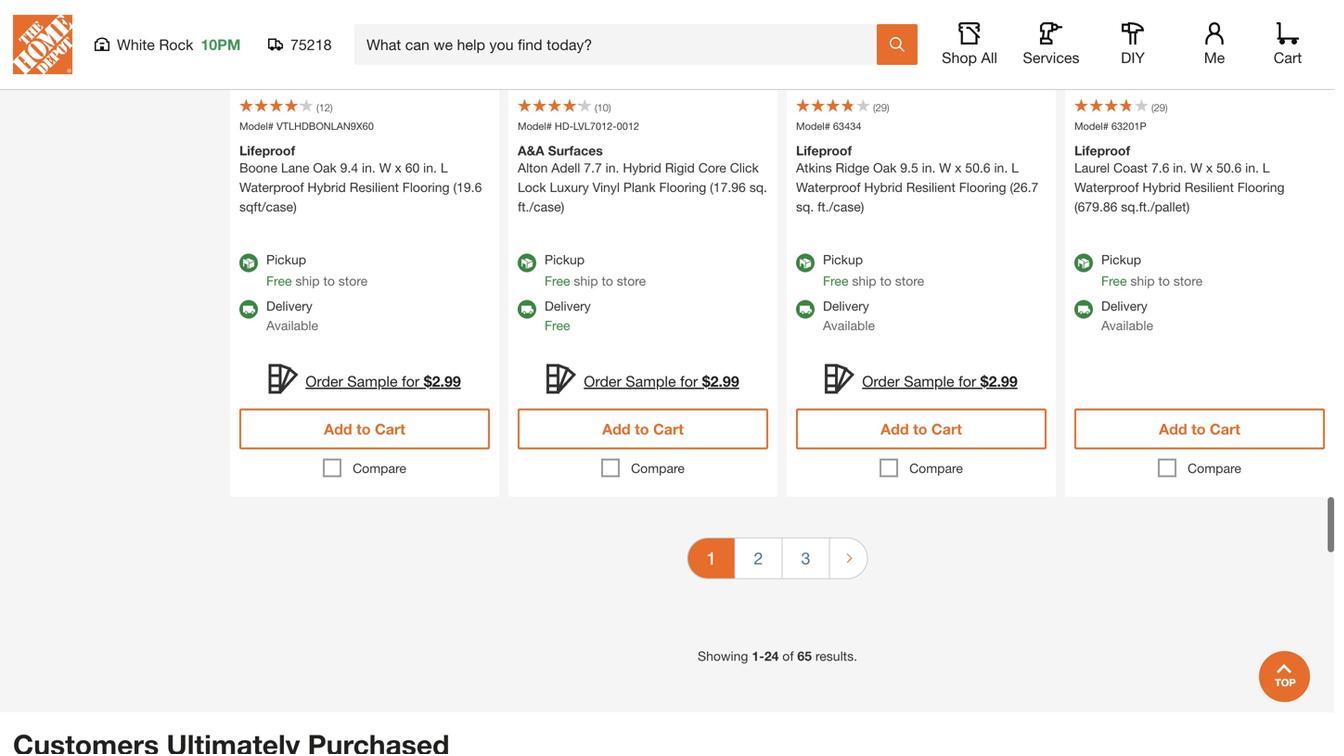 Task type: describe. For each thing, give the bounding box(es) containing it.
rock
[[159, 36, 193, 53]]

What can we help you find today? search field
[[367, 25, 876, 64]]

6 in. from the left
[[1174, 241, 1188, 256]]

sample for sq.
[[905, 454, 955, 471]]

delivery free
[[545, 379, 591, 414]]

cart
[[1274, 49, 1303, 66]]

delivery available for sqft/case)
[[266, 379, 318, 414]]

delivery for sq.
[[823, 379, 870, 395]]

hd-
[[555, 201, 574, 213]]

x inside laurel coast 7.6 in. w x 50.6 in. l waterproof hybrid resilient flooring (679.86 sq.ft./pallet)
[[1207, 241, 1214, 256]]

white rock 10pm
[[117, 36, 241, 53]]

pickup free ship to store for sq.
[[823, 333, 925, 369]]

ft./case) inside "alton adell 7.7 in. hybrid rigid core click lock luxury vinyl plank flooring (17.96 sq. ft./case)"
[[518, 280, 565, 295]]

(26.7
[[1011, 260, 1039, 276]]

l for (19.6
[[441, 241, 448, 256]]

alton
[[518, 241, 548, 256]]

atkins ridge oak 9.5 in. w x 50.6 in. l waterproof hybrid resilient flooring (26.7 sq. ft./case) link
[[797, 224, 1047, 298]]

( 29 ) for oak
[[874, 182, 890, 194]]

( for atkins ridge oak 9.5 in. w x 50.6 in. l waterproof hybrid resilient flooring (26.7 sq. ft./case)
[[874, 182, 876, 194]]

oak for 9.4
[[313, 241, 337, 256]]

core
[[699, 241, 727, 256]]

x for 50.6
[[955, 241, 962, 256]]

services button
[[1022, 22, 1082, 67]]

lvl7012-
[[574, 201, 617, 213]]

( for alton adell 7.7 in. hybrid rigid core click lock luxury vinyl plank flooring (17.96 sq. ft./case)
[[595, 182, 598, 194]]

( 29 ) for 7.6
[[1152, 182, 1168, 194]]

0012
[[617, 201, 640, 213]]

laurel
[[1075, 241, 1110, 256]]

free for ft./case)
[[545, 354, 570, 369]]

$ for boone
[[244, 131, 250, 144]]

model# vtlhdbonlan9x60
[[240, 201, 374, 213]]

63434
[[834, 201, 862, 213]]

9.4
[[340, 241, 358, 256]]

for for atkins ridge oak 9.5 in. w x 50.6 in. l waterproof hybrid resilient flooring (26.7 sq. ft./case)
[[959, 454, 977, 471]]

store for sqft/case)
[[339, 354, 368, 369]]

5 in. from the left
[[995, 241, 1008, 256]]

resilient inside laurel coast 7.6 in. w x 50.6 in. l waterproof hybrid resilient flooring (679.86 sq.ft./pallet)
[[1185, 260, 1235, 276]]

more options available for adell
[[518, 102, 653, 117]]

sample for ft./case)
[[626, 454, 676, 471]]

pickup for ft./case)
[[545, 333, 585, 348]]

boone
[[240, 241, 278, 256]]

7 in. from the left
[[1246, 241, 1260, 256]]

laurel coast image
[[1079, 52, 1118, 91]]

waterproof for boone
[[240, 260, 304, 276]]

free inside delivery free
[[545, 399, 570, 414]]

$ inside $ 3 32
[[1112, 132, 1118, 145]]

services
[[1024, 49, 1080, 66]]

delivery available for sq.
[[823, 379, 875, 414]]

sq. inside atkins ridge oak 9.5 in. w x 50.6 in. l waterproof hybrid resilient flooring (26.7 sq. ft./case)
[[797, 280, 814, 295]]

more for alton adell 7.7 in. hybrid rigid core click lock luxury vinyl plank flooring (17.96 sq. ft./case)
[[518, 102, 548, 117]]

options for adell
[[552, 102, 597, 117]]

more options available for coast
[[1075, 102, 1210, 117]]

medina oak image
[[623, 51, 664, 92]]

( for boone lane oak 9.4 in. w x 60 in. l waterproof hybrid resilient flooring (19.6 sqft/case)
[[317, 182, 319, 194]]

to for sqft/case)
[[324, 354, 335, 369]]

folkston hill image
[[1004, 51, 1044, 92]]

2 in. from the left
[[423, 241, 437, 256]]

model# for atkins
[[797, 201, 831, 213]]

order sample for for sq.
[[863, 454, 981, 471]]

waterproof for atkins
[[797, 260, 861, 276]]

lovington image
[[395, 51, 436, 92]]

flooring inside atkins ridge oak 9.5 in. w x 50.6 in. l waterproof hybrid resilient flooring (26.7 sq. ft./case)
[[960, 260, 1007, 276]]

store for sq.
[[896, 354, 925, 369]]

shop all
[[942, 49, 998, 66]]

in. inside "alton adell 7.7 in. hybrid rigid core click lock luxury vinyl plank flooring (17.96 sq. ft./case)"
[[606, 241, 620, 256]]

sq.ft./pallet)
[[1122, 280, 1190, 295]]

delivery for sqft/case)
[[266, 379, 313, 395]]

order sample for button for atkins ridge oak 9.5 in. w x 50.6 in. l waterproof hybrid resilient flooring (26.7 sq. ft./case)
[[863, 451, 1018, 474]]

(19.6
[[454, 260, 482, 276]]

pickup free ship to store for sqft/case)
[[266, 333, 368, 369]]

fenwick oak image
[[674, 51, 715, 92]]

$ 4 09 /sq. ft. ( $ 73
[[523, 127, 610, 154]]

flooring inside laurel coast 7.6 in. w x 50.6 in. l waterproof hybrid resilient flooring (679.86 sq.ft./pallet)
[[1238, 260, 1285, 276]]

hyde creek oak image
[[293, 51, 334, 92]]

for for alton adell 7.7 in. hybrid rigid core click lock luxury vinyl plank flooring (17.96 sq. ft./case)
[[681, 454, 698, 471]]

resilient for 9.4
[[350, 260, 399, 276]]

white
[[117, 36, 155, 53]]

hybrid inside atkins ridge oak 9.5 in. w x 50.6 in. l waterproof hybrid resilient flooring (26.7 sq. ft./case)
[[865, 260, 903, 276]]

2 horizontal spatial 3
[[1118, 129, 1131, 155]]

vtlhdbonlan9x60
[[277, 201, 374, 213]]

me
[[1205, 49, 1226, 66]]

10
[[598, 182, 609, 194]]

more options available for ridge
[[797, 102, 931, 117]]

order for sq.
[[863, 454, 900, 471]]

$ 3 69 /sq. ft. for boone
[[244, 127, 309, 154]]

model# for alton
[[518, 201, 552, 213]]

free for sqft/case)
[[266, 354, 292, 369]]

9.5
[[901, 241, 919, 256]]

flooring inside "alton adell 7.7 in. hybrid rigid core click lock luxury vinyl plank flooring (17.96 sq. ft./case)"
[[660, 260, 707, 276]]

32
[[1131, 132, 1143, 145]]

ft. for lane
[[300, 139, 309, 151]]

compare
[[631, 542, 685, 557]]

for for boone lane oak 9.4 in. w x 60 in. l waterproof hybrid resilient flooring (19.6 sqft/case)
[[402, 454, 420, 471]]

diy button
[[1104, 22, 1163, 67]]

69 for boone
[[263, 131, 275, 144]]

$ 3 32
[[1112, 129, 1143, 155]]

$ for alton
[[523, 131, 529, 144]]

10pm
[[201, 36, 241, 53]]

model# 63201p
[[1075, 201, 1147, 213]]

order sample for for sqft/case)
[[306, 454, 424, 471]]

options for lane
[[273, 102, 319, 117]]

shop
[[942, 49, 978, 66]]

lane
[[281, 241, 310, 256]]

to for sq.
[[881, 354, 892, 369]]

ft. for ridge
[[857, 139, 866, 151]]

/sq. for adell
[[558, 139, 576, 151]]

fox run oak image
[[447, 51, 487, 92]]

garrett oak image
[[901, 51, 942, 92]]

hampden cove oak image for in.
[[1231, 51, 1272, 92]]

model# hd-lvl7012-0012
[[518, 201, 640, 213]]

ship for ft./case)
[[574, 354, 598, 369]]

boone lane oak 9.4 in. w x 60 in. l waterproof hybrid resilient flooring (19.6 sqft/case) image
[[230, 0, 499, 39]]

hampden cove oak image for 50.6
[[953, 51, 993, 92]]

tinslee image
[[725, 51, 766, 92]]

model# for laurel
[[1075, 201, 1109, 213]]

atkins
[[797, 241, 832, 256]]

options for coast
[[1109, 102, 1154, 117]]

laurel coast 7.6 in. w x 50.6 in. l waterproof hybrid resilient flooring (679.86 sq.ft./pallet) image
[[1066, 0, 1335, 39]]

75218
[[291, 36, 332, 53]]

(679.86
[[1075, 280, 1118, 295]]

63201p
[[1112, 201, 1147, 213]]

me button
[[1186, 22, 1245, 67]]

order sample for for ft./case)
[[584, 454, 703, 471]]

atkins ridge oak 9.5 in. w x 50.6 in. l waterproof hybrid resilient flooring (26.7 sq. ft./case)
[[797, 241, 1039, 295]]



Task type: locate. For each thing, give the bounding box(es) containing it.
60
[[405, 241, 420, 256]]

lock
[[518, 260, 546, 276]]

more for boone lane oak 9.4 in. w x 60 in. l waterproof hybrid resilient flooring (19.6 sqft/case)
[[240, 102, 269, 117]]

3 options from the left
[[830, 102, 876, 117]]

4 more from the left
[[1075, 102, 1105, 117]]

69
[[263, 131, 275, 144], [820, 131, 832, 144]]

4 options from the left
[[1109, 102, 1154, 117]]

3 to from the left
[[881, 354, 892, 369]]

atkins ridge image
[[800, 52, 839, 91]]

3 pickup from the left
[[823, 333, 863, 348]]

4 model# from the left
[[1075, 201, 1109, 213]]

l inside atkins ridge oak 9.5 in. w x 50.6 in. l waterproof hybrid resilient flooring (26.7 sq. ft./case)
[[1012, 241, 1019, 256]]

2 horizontal spatial x
[[1207, 241, 1214, 256]]

0 horizontal spatial order sample for button
[[306, 451, 461, 474]]

ft./case) down lock
[[518, 280, 565, 295]]

ft./case) inside atkins ridge oak 9.5 in. w x 50.6 in. l waterproof hybrid resilient flooring (26.7 sq. ft./case)
[[818, 280, 865, 295]]

$ 3 69 /sq. ft. up model# 63434
[[801, 127, 866, 154]]

l
[[441, 241, 448, 256], [1012, 241, 1019, 256], [1263, 241, 1271, 256]]

2 model# from the left
[[518, 201, 552, 213]]

oak left 9.5
[[874, 241, 897, 256]]

3 delivery from the left
[[823, 379, 870, 395]]

hybrid
[[623, 241, 662, 256], [308, 260, 346, 276], [865, 260, 903, 276], [1143, 260, 1182, 276]]

2 resilient from the left
[[907, 260, 956, 276]]

order for sqft/case)
[[306, 454, 343, 471]]

29 up atkins ridge oak 9.5 in. w x 50.6 in. l waterproof hybrid resilient flooring (26.7 sq. ft./case) link
[[876, 182, 887, 194]]

oak
[[313, 241, 337, 256], [874, 241, 897, 256]]

w inside laurel coast 7.6 in. w x 50.6 in. l waterproof hybrid resilient flooring (679.86 sq.ft./pallet)
[[1191, 241, 1203, 256]]

more for laurel coast 7.6 in. w x 50.6 in. l waterproof hybrid resilient flooring (679.86 sq.ft./pallet)
[[1075, 102, 1105, 117]]

w for 50.6
[[940, 241, 952, 256]]

sample for sqft/case)
[[348, 454, 398, 471]]

1 ft. from the left
[[300, 139, 309, 151]]

ft. up 63434 at the top right of the page
[[857, 139, 866, 151]]

1 x from the left
[[395, 241, 402, 256]]

x right 7.6
[[1207, 241, 1214, 256]]

( 10 )
[[595, 182, 611, 194]]

ft.
[[300, 139, 309, 151], [579, 139, 588, 151], [857, 139, 866, 151]]

1 store from the left
[[339, 354, 368, 369]]

all
[[982, 49, 998, 66]]

0 horizontal spatial ft./case)
[[518, 280, 565, 295]]

2 pickup free ship to store from the left
[[545, 333, 646, 369]]

resilient for 9.5
[[907, 260, 956, 276]]

waterproof inside atkins ridge oak 9.5 in. w x 50.6 in. l waterproof hybrid resilient flooring (26.7 sq. ft./case)
[[797, 260, 861, 276]]

resilient inside boone lane oak 9.4 in. w x 60 in. l waterproof hybrid resilient flooring (19.6 sqft/case)
[[350, 260, 399, 276]]

hybrid inside boone lane oak 9.4 in. w x 60 in. l waterproof hybrid resilient flooring (19.6 sqft/case)
[[308, 260, 346, 276]]

3 up 63201p
[[1118, 129, 1131, 155]]

2 ) from the left
[[609, 182, 611, 194]]

waterproof up sqft/case)
[[240, 260, 304, 276]]

hybrid inside laurel coast 7.6 in. w x 50.6 in. l waterproof hybrid resilient flooring (679.86 sq.ft./pallet)
[[1143, 260, 1182, 276]]

1 /sq. from the left
[[280, 139, 297, 151]]

0 horizontal spatial w
[[379, 241, 391, 256]]

2 horizontal spatial sample
[[905, 454, 955, 471]]

cart link
[[1268, 22, 1309, 67]]

order
[[306, 454, 343, 471], [584, 454, 622, 471], [863, 454, 900, 471]]

1 horizontal spatial l
[[1012, 241, 1019, 256]]

x
[[395, 241, 402, 256], [955, 241, 962, 256], [1207, 241, 1214, 256]]

w right 7.6
[[1191, 241, 1203, 256]]

2 horizontal spatial for
[[959, 454, 977, 471]]

1 model# from the left
[[240, 201, 274, 213]]

1 flooring from the left
[[403, 260, 450, 276]]

sq. down click
[[750, 260, 768, 276]]

0 horizontal spatial sq.
[[750, 260, 768, 276]]

) up atkins ridge oak 9.5 in. w x 50.6 in. l waterproof hybrid resilient flooring (26.7 sq. ft./case) link
[[887, 182, 890, 194]]

options
[[273, 102, 319, 117], [552, 102, 597, 117], [830, 102, 876, 117], [1109, 102, 1154, 117]]

resilient
[[350, 260, 399, 276], [907, 260, 956, 276], [1185, 260, 1235, 276]]

ft. for adell
[[579, 139, 588, 151]]

plank
[[624, 260, 656, 276]]

2 waterproof from the left
[[797, 260, 861, 276]]

more options available down hyde creek oak icon
[[240, 102, 374, 117]]

0 horizontal spatial ft.
[[300, 139, 309, 151]]

more options available link down the medina oak 'image'
[[518, 100, 769, 119]]

2 horizontal spatial order sample for button
[[863, 451, 1018, 474]]

69 for atkins
[[820, 131, 832, 144]]

folkston hill image
[[1282, 51, 1323, 92]]

waterproof inside boone lane oak 9.4 in. w x 60 in. l waterproof hybrid resilient flooring (19.6 sqft/case)
[[240, 260, 304, 276]]

0 horizontal spatial resilient
[[350, 260, 399, 276]]

1 horizontal spatial delivery
[[545, 379, 591, 395]]

3 more from the left
[[797, 102, 826, 117]]

2 ( 29 ) from the left
[[1152, 182, 1168, 194]]

more down 'atkins ridge' icon
[[797, 102, 826, 117]]

to
[[324, 354, 335, 369], [602, 354, 614, 369], [881, 354, 892, 369]]

options down hyde creek oak icon
[[273, 102, 319, 117]]

2 more options available link from the left
[[518, 100, 769, 119]]

2 horizontal spatial resilient
[[1185, 260, 1235, 276]]

1 horizontal spatial sample
[[626, 454, 676, 471]]

more options available up the 32
[[1075, 102, 1210, 117]]

store
[[339, 354, 368, 369], [617, 354, 646, 369], [896, 354, 925, 369]]

1 horizontal spatial to
[[602, 354, 614, 369]]

more down laurel coast image
[[1075, 102, 1105, 117]]

2 ship from the left
[[574, 354, 598, 369]]

1 horizontal spatial 50.6
[[1217, 241, 1242, 256]]

0 horizontal spatial 3
[[250, 127, 263, 154]]

2 horizontal spatial store
[[896, 354, 925, 369]]

1 delivery from the left
[[266, 379, 313, 395]]

order for ft./case)
[[584, 454, 622, 471]]

l inside laurel coast 7.6 in. w x 50.6 in. l waterproof hybrid resilient flooring (679.86 sq.ft./pallet)
[[1263, 241, 1271, 256]]

1 horizontal spatial order sample for button
[[584, 451, 740, 474]]

sq. inside "alton adell 7.7 in. hybrid rigid core click lock luxury vinyl plank flooring (17.96 sq. ft./case)"
[[750, 260, 768, 276]]

3 for atkins ridge oak 9.5 in. w x 50.6 in. l waterproof hybrid resilient flooring (26.7 sq. ft./case)
[[807, 127, 820, 154]]

1 horizontal spatial for
[[681, 454, 698, 471]]

2 horizontal spatial order sample for
[[863, 454, 981, 471]]

hampden cove oak image right me on the top
[[1231, 51, 1272, 92]]

3 order sample for button from the left
[[863, 451, 1018, 474]]

order sample for button for boone lane oak 9.4 in. w x 60 in. l waterproof hybrid resilient flooring (19.6 sqft/case)
[[306, 451, 461, 474]]

luxury
[[550, 260, 589, 276]]

pickup for sq.
[[823, 333, 863, 348]]

more for atkins ridge oak 9.5 in. w x 50.6 in. l waterproof hybrid resilient flooring (26.7 sq. ft./case)
[[797, 102, 826, 117]]

hampden cove oak image right garrett oak icon
[[953, 51, 993, 92]]

7.6
[[1152, 241, 1170, 256]]

vinyl
[[593, 260, 620, 276]]

ft. inside $ 4 09 /sq. ft. ( $ 73
[[579, 139, 588, 151]]

oak inside boone lane oak 9.4 in. w x 60 in. l waterproof hybrid resilient flooring (19.6 sqft/case)
[[313, 241, 337, 256]]

3 ship from the left
[[853, 354, 877, 369]]

options down coventry lane image
[[830, 102, 876, 117]]

2 pickup from the left
[[545, 333, 585, 348]]

( 29 ) up atkins ridge oak 9.5 in. w x 50.6 in. l waterproof hybrid resilient flooring (26.7 sq. ft./case) link
[[874, 182, 890, 194]]

1 more from the left
[[240, 102, 269, 117]]

order sample for
[[306, 454, 424, 471], [584, 454, 703, 471], [863, 454, 981, 471]]

2 horizontal spatial to
[[881, 354, 892, 369]]

1 69 from the left
[[263, 131, 275, 144]]

alton adell 7.7 in. hybrid rigid core click lock luxury vinyl plank flooring (17.96 sq. ft./case) image
[[509, 0, 778, 39]]

/sq. up model# vtlhdbonlan9x60
[[280, 139, 297, 151]]

0 horizontal spatial 29
[[876, 182, 887, 194]]

2 l from the left
[[1012, 241, 1019, 256]]

boone lane oak 9.4 in. w x 60 in. l waterproof hybrid resilient flooring (19.6 sqft/case) link
[[240, 224, 490, 298]]

1 ft./case) from the left
[[518, 280, 565, 295]]

3 waterproof from the left
[[1075, 260, 1140, 276]]

$ 3 69 /sq. ft. for atkins
[[801, 127, 866, 154]]

29 for 7.6
[[1155, 182, 1166, 194]]

more options available up $ 4 09 /sq. ft. ( $ 73
[[518, 102, 653, 117]]

more options available link for lane
[[240, 100, 490, 119]]

0 horizontal spatial ( 29 )
[[874, 182, 890, 194]]

3 in. from the left
[[606, 241, 620, 256]]

29 up 7.6
[[1155, 182, 1166, 194]]

1 waterproof from the left
[[240, 260, 304, 276]]

model# left 63434 at the top right of the page
[[797, 201, 831, 213]]

2 flooring from the left
[[660, 260, 707, 276]]

delivery
[[266, 379, 313, 395], [545, 379, 591, 395], [823, 379, 870, 395]]

2 50.6 from the left
[[1217, 241, 1242, 256]]

2 horizontal spatial order
[[863, 454, 900, 471]]

1 options from the left
[[273, 102, 319, 117]]

1 horizontal spatial order sample for
[[584, 454, 703, 471]]

0 horizontal spatial 50.6
[[966, 241, 991, 256]]

more options available link down euclid hill oak icon
[[240, 100, 490, 119]]

( for laurel coast 7.6 in. w x 50.6 in. l waterproof hybrid resilient flooring (679.86 sq.ft./pallet)
[[1152, 182, 1155, 194]]

0 horizontal spatial order sample for
[[306, 454, 424, 471]]

ft. left 73
[[579, 139, 588, 151]]

3 down boone lane oak image at the left
[[250, 127, 263, 154]]

alton adell 7.7 in. hybrid rigid core click lock luxury vinyl plank flooring (17.96 sq. ft./case)
[[518, 241, 768, 295]]

free
[[266, 354, 292, 369], [545, 354, 570, 369], [823, 354, 849, 369], [545, 399, 570, 414]]

09
[[541, 131, 554, 144]]

x right 9.5
[[955, 241, 962, 256]]

waterproof inside laurel coast 7.6 in. w x 50.6 in. l waterproof hybrid resilient flooring (679.86 sq.ft./pallet)
[[1075, 260, 1140, 276]]

3 x from the left
[[1207, 241, 1214, 256]]

more down boone lane oak image at the left
[[240, 102, 269, 117]]

adell image
[[522, 52, 561, 91]]

oak for 9.5
[[874, 241, 897, 256]]

navigation
[[221, 606, 1335, 718]]

3 l from the left
[[1263, 241, 1271, 256]]

hybrid down 9.5
[[865, 260, 903, 276]]

order sample for button
[[306, 451, 461, 474], [584, 451, 740, 474], [863, 451, 1018, 474]]

1 horizontal spatial 69
[[820, 131, 832, 144]]

0 horizontal spatial l
[[441, 241, 448, 256]]

3 /sq. from the left
[[837, 139, 854, 151]]

$ 3 69 /sq. ft.
[[244, 127, 309, 154], [801, 127, 866, 154]]

hybrid down 9.4 in the top of the page
[[308, 260, 346, 276]]

l inside boone lane oak 9.4 in. w x 60 in. l waterproof hybrid resilient flooring (19.6 sqft/case)
[[441, 241, 448, 256]]

sq.
[[750, 260, 768, 276], [797, 280, 814, 295]]

1 order sample for button from the left
[[306, 451, 461, 474]]

pickup free ship to store for ft./case)
[[545, 333, 646, 369]]

model# for boone
[[240, 201, 274, 213]]

ship for sq.
[[853, 354, 877, 369]]

1 50.6 from the left
[[966, 241, 991, 256]]

w right 9.5
[[940, 241, 952, 256]]

50.6
[[966, 241, 991, 256], [1217, 241, 1242, 256]]

1 more options available from the left
[[240, 102, 374, 117]]

1 horizontal spatial 3
[[807, 127, 820, 154]]

1 pickup free ship to store from the left
[[266, 333, 368, 369]]

2 horizontal spatial waterproof
[[1075, 260, 1140, 276]]

more options available link down garrett oak image
[[1075, 100, 1326, 119]]

hampden cove oak image
[[953, 51, 993, 92], [1231, 51, 1272, 92]]

more options available
[[240, 102, 374, 117], [518, 102, 653, 117], [797, 102, 931, 117], [1075, 102, 1210, 117]]

ft. up model# vtlhdbonlan9x60
[[300, 139, 309, 151]]

coventry lane image
[[1129, 51, 1170, 92]]

options for ridge
[[830, 102, 876, 117]]

) for adell
[[609, 182, 611, 194]]

oak inside atkins ridge oak 9.5 in. w x 50.6 in. l waterproof hybrid resilient flooring (26.7 sq. ft./case)
[[874, 241, 897, 256]]

model# 63434
[[797, 201, 862, 213]]

2 hampden cove oak image from the left
[[1231, 51, 1272, 92]]

0 horizontal spatial waterproof
[[240, 260, 304, 276]]

1 horizontal spatial 29
[[1155, 182, 1166, 194]]

/sq.
[[280, 139, 297, 151], [558, 139, 576, 151], [837, 139, 854, 151]]

boone lane oak image
[[243, 52, 282, 91]]

x inside atkins ridge oak 9.5 in. w x 50.6 in. l waterproof hybrid resilient flooring (26.7 sq. ft./case)
[[955, 241, 962, 256]]

3 up model# 63434
[[807, 127, 820, 154]]

/sq. right the "09"
[[558, 139, 576, 151]]

0 horizontal spatial oak
[[313, 241, 337, 256]]

pickup up delivery free at the bottom
[[545, 333, 585, 348]]

/sq. for ridge
[[837, 139, 854, 151]]

pickup down ridge at the top of the page
[[823, 333, 863, 348]]

resilient down 9.5
[[907, 260, 956, 276]]

euclid hill oak image
[[344, 51, 385, 92]]

laurel coast 7.6 in. w x 50.6 in. l waterproof hybrid resilient flooring (679.86 sq.ft./pallet)
[[1075, 241, 1285, 295]]

2 oak from the left
[[874, 241, 897, 256]]

more options available down coventry lane image
[[797, 102, 931, 117]]

more options available for lane
[[240, 102, 374, 117]]

4
[[529, 127, 541, 154]]

1 l from the left
[[441, 241, 448, 256]]

0 horizontal spatial delivery available
[[266, 379, 318, 414]]

3 more options available from the left
[[797, 102, 931, 117]]

2 sample from the left
[[626, 454, 676, 471]]

in.
[[362, 241, 376, 256], [423, 241, 437, 256], [606, 241, 620, 256], [922, 241, 936, 256], [995, 241, 1008, 256], [1174, 241, 1188, 256], [1246, 241, 1260, 256]]

$ up 10
[[593, 139, 599, 151]]

29
[[876, 182, 887, 194], [1155, 182, 1166, 194]]

more options available link down garrett oak icon
[[797, 100, 1047, 119]]

3 more options available link from the left
[[797, 100, 1047, 119]]

oak left 9.4 in the top of the page
[[313, 241, 337, 256]]

1 horizontal spatial ( 29 )
[[1152, 182, 1168, 194]]

sqft/case)
[[240, 280, 297, 295]]

pickup down sqft/case)
[[266, 333, 306, 348]]

0 horizontal spatial hampden cove oak image
[[953, 51, 993, 92]]

0 horizontal spatial x
[[395, 241, 402, 256]]

1 vertical spatial sq.
[[797, 280, 814, 295]]

$ down 'atkins ridge' icon
[[801, 131, 807, 144]]

0 horizontal spatial for
[[402, 454, 420, 471]]

order sample for button for alton adell 7.7 in. hybrid rigid core click lock luxury vinyl plank flooring (17.96 sq. ft./case)
[[584, 451, 740, 474]]

1 for from the left
[[402, 454, 420, 471]]

1 horizontal spatial sq.
[[797, 280, 814, 295]]

3 model# from the left
[[797, 201, 831, 213]]

waterproof up (679.86
[[1075, 260, 1140, 276]]

delivery for ft./case)
[[545, 379, 591, 395]]

2 to from the left
[[602, 354, 614, 369]]

to for ft./case)
[[602, 354, 614, 369]]

1 ( 29 ) from the left
[[874, 182, 890, 194]]

( 12 )
[[317, 182, 333, 194]]

delivery available
[[266, 379, 318, 414], [823, 379, 875, 414]]

1 horizontal spatial ft./case)
[[818, 280, 865, 295]]

2 for from the left
[[681, 454, 698, 471]]

waterproof down atkins
[[797, 260, 861, 276]]

) up 7.6
[[1166, 182, 1168, 194]]

2 horizontal spatial pickup free ship to store
[[823, 333, 925, 369]]

2 ft. from the left
[[579, 139, 588, 151]]

1 resilient from the left
[[350, 260, 399, 276]]

2 order sample for from the left
[[584, 454, 703, 471]]

model# left 63201p
[[1075, 201, 1109, 213]]

boone lane oak 9.4 in. w x 60 in. l waterproof hybrid resilient flooring (19.6 sqft/case)
[[240, 241, 482, 295]]

2 horizontal spatial l
[[1263, 241, 1271, 256]]

hybrid down 7.6
[[1143, 260, 1182, 276]]

2 delivery available from the left
[[823, 379, 875, 414]]

w for 60
[[379, 241, 391, 256]]

$ for atkins
[[801, 131, 807, 144]]

coventry lane image
[[850, 51, 891, 92]]

2 horizontal spatial ship
[[853, 354, 877, 369]]

3 sample from the left
[[905, 454, 955, 471]]

/sq. for lane
[[280, 139, 297, 151]]

3 for boone lane oak 9.4 in. w x 60 in. l waterproof hybrid resilient flooring (19.6 sqft/case)
[[250, 127, 263, 154]]

0 vertical spatial sq.
[[750, 260, 768, 276]]

1 ship from the left
[[296, 354, 320, 369]]

1 horizontal spatial store
[[617, 354, 646, 369]]

2 horizontal spatial ft.
[[857, 139, 866, 151]]

1 horizontal spatial x
[[955, 241, 962, 256]]

1 ) from the left
[[330, 182, 333, 194]]

more options available link for ridge
[[797, 100, 1047, 119]]

29 for oak
[[876, 182, 887, 194]]

click
[[730, 241, 759, 256]]

4 more options available from the left
[[1075, 102, 1210, 117]]

) up vtlhdbonlan9x60
[[330, 182, 333, 194]]

$ 3 69 /sq. ft. down boone lane oak image at the left
[[244, 127, 309, 154]]

more options available link for coast
[[1075, 100, 1326, 119]]

2 x from the left
[[955, 241, 962, 256]]

1 horizontal spatial order
[[584, 454, 622, 471]]

2 69 from the left
[[820, 131, 832, 144]]

0 horizontal spatial to
[[324, 354, 335, 369]]

( 29 )
[[874, 182, 890, 194], [1152, 182, 1168, 194]]

3 w from the left
[[1191, 241, 1203, 256]]

1 order from the left
[[306, 454, 343, 471]]

atkins ridge oak 9.5 in. w x 50.6 in. l waterproof hybrid resilient flooring (26.7 sq. ft./case) image
[[787, 0, 1057, 39]]

50.6 right 9.5
[[966, 241, 991, 256]]

feedback link image
[[1312, 314, 1337, 414]]

carrington image
[[572, 51, 613, 92]]

(
[[590, 139, 593, 151], [317, 182, 319, 194], [595, 182, 598, 194], [874, 182, 876, 194], [1152, 182, 1155, 194]]

3 order sample for from the left
[[863, 454, 981, 471]]

4 ) from the left
[[1166, 182, 1168, 194]]

ft./case) down ridge at the top of the page
[[818, 280, 865, 295]]

) for lane
[[330, 182, 333, 194]]

0 horizontal spatial $ 3 69 /sq. ft.
[[244, 127, 309, 154]]

( 29 ) up 7.6
[[1152, 182, 1168, 194]]

available
[[322, 102, 374, 117], [601, 102, 653, 117], [879, 102, 931, 117], [1158, 102, 1210, 117], [266, 399, 318, 414], [823, 399, 875, 414], [1102, 399, 1154, 414]]

3
[[250, 127, 263, 154], [807, 127, 820, 154], [1118, 129, 1131, 155]]

for
[[402, 454, 420, 471], [681, 454, 698, 471], [959, 454, 977, 471]]

2 w from the left
[[940, 241, 952, 256]]

3 flooring from the left
[[960, 260, 1007, 276]]

1 horizontal spatial pickup free ship to store
[[545, 333, 646, 369]]

more options available link for adell
[[518, 100, 769, 119]]

1 hampden cove oak image from the left
[[953, 51, 993, 92]]

1 horizontal spatial resilient
[[907, 260, 956, 276]]

1 horizontal spatial oak
[[874, 241, 897, 256]]

69 down 'atkins ridge' icon
[[820, 131, 832, 144]]

2 more options available from the left
[[518, 102, 653, 117]]

1 horizontal spatial ft.
[[579, 139, 588, 151]]

more
[[240, 102, 269, 117], [518, 102, 548, 117], [797, 102, 826, 117], [1075, 102, 1105, 117]]

0 horizontal spatial 69
[[263, 131, 275, 144]]

model# left hd-
[[518, 201, 552, 213]]

sample
[[348, 454, 398, 471], [626, 454, 676, 471], [905, 454, 955, 471]]

resilient down 9.4 in the top of the page
[[350, 260, 399, 276]]

7.7
[[584, 241, 602, 256]]

0 horizontal spatial order
[[306, 454, 343, 471]]

1 pickup from the left
[[266, 333, 306, 348]]

4 more options available link from the left
[[1075, 100, 1326, 119]]

0 horizontal spatial store
[[339, 354, 368, 369]]

0 horizontal spatial delivery
[[266, 379, 313, 395]]

4 pickup from the left
[[1102, 333, 1142, 348]]

12
[[319, 182, 330, 194]]

1 more options available link from the left
[[240, 100, 490, 119]]

w left 60
[[379, 241, 391, 256]]

) for ridge
[[887, 182, 890, 194]]

hybrid up the plank
[[623, 241, 662, 256]]

/sq. inside $ 4 09 /sq. ft. ( $ 73
[[558, 139, 576, 151]]

1 horizontal spatial $ 3 69 /sq. ft.
[[801, 127, 866, 154]]

pickup free ship to store
[[266, 333, 368, 369], [545, 333, 646, 369], [823, 333, 925, 369]]

ship for sqft/case)
[[296, 354, 320, 369]]

store for ft./case)
[[617, 354, 646, 369]]

50.6 inside atkins ridge oak 9.5 in. w x 50.6 in. l waterproof hybrid resilient flooring (26.7 sq. ft./case)
[[966, 241, 991, 256]]

resilient up sq.ft./pallet)
[[1185, 260, 1235, 276]]

1 horizontal spatial waterproof
[[797, 260, 861, 276]]

w inside boone lane oak 9.4 in. w x 60 in. l waterproof hybrid resilient flooring (19.6 sqft/case)
[[379, 241, 391, 256]]

1 oak from the left
[[313, 241, 337, 256]]

3 ft. from the left
[[857, 139, 866, 151]]

coast
[[1114, 241, 1149, 256]]

ship
[[296, 354, 320, 369], [574, 354, 598, 369], [853, 354, 877, 369]]

1 w from the left
[[379, 241, 391, 256]]

shop all button
[[940, 22, 1000, 67]]

ft./case)
[[518, 280, 565, 295], [818, 280, 865, 295]]

laurel coast 7.6 in. w x 50.6 in. l waterproof hybrid resilient flooring (679.86 sq.ft./pallet) link
[[1075, 224, 1326, 298]]

1 horizontal spatial /sq.
[[558, 139, 576, 151]]

more options available link
[[240, 100, 490, 119], [518, 100, 769, 119], [797, 100, 1047, 119], [1075, 100, 1326, 119]]

1 in. from the left
[[362, 241, 376, 256]]

pickup
[[266, 333, 306, 348], [545, 333, 585, 348], [823, 333, 863, 348], [1102, 333, 1142, 348]]

x for 60
[[395, 241, 402, 256]]

$ left the "09"
[[523, 131, 529, 144]]

the home depot logo image
[[13, 15, 72, 74]]

0 horizontal spatial ship
[[296, 354, 320, 369]]

l for (26.7
[[1012, 241, 1019, 256]]

3 pickup free ship to store from the left
[[823, 333, 925, 369]]

pickup for sqft/case)
[[266, 333, 306, 348]]

resilient inside atkins ridge oak 9.5 in. w x 50.6 in. l waterproof hybrid resilient flooring (26.7 sq. ft./case)
[[907, 260, 956, 276]]

ridge
[[836, 241, 870, 256]]

0 horizontal spatial sample
[[348, 454, 398, 471]]

2 order from the left
[[584, 454, 622, 471]]

4 flooring from the left
[[1238, 260, 1285, 276]]

model#
[[240, 201, 274, 213], [518, 201, 552, 213], [797, 201, 831, 213], [1075, 201, 1109, 213]]

adell
[[552, 241, 581, 256]]

more up 4
[[518, 102, 548, 117]]

options up the 32
[[1109, 102, 1154, 117]]

50.6 inside laurel coast 7.6 in. w x 50.6 in. l waterproof hybrid resilient flooring (679.86 sq.ft./pallet)
[[1217, 241, 1242, 256]]

2 store from the left
[[617, 354, 646, 369]]

/sq. up 63434 at the top right of the page
[[837, 139, 854, 151]]

)
[[330, 182, 333, 194], [609, 182, 611, 194], [887, 182, 890, 194], [1166, 182, 1168, 194]]

3 resilient from the left
[[1185, 260, 1235, 276]]

2 order sample for button from the left
[[584, 451, 740, 474]]

2 29 from the left
[[1155, 182, 1166, 194]]

$ left the 32
[[1112, 132, 1118, 145]]

2 delivery from the left
[[545, 379, 591, 395]]

75218 button
[[268, 35, 332, 54]]

diy
[[1122, 49, 1146, 66]]

2 options from the left
[[552, 102, 597, 117]]

2 horizontal spatial w
[[1191, 241, 1203, 256]]

2 ft./case) from the left
[[818, 280, 865, 295]]

2 horizontal spatial delivery
[[823, 379, 870, 395]]

$
[[244, 131, 250, 144], [523, 131, 529, 144], [801, 131, 807, 144], [1112, 132, 1118, 145], [593, 139, 599, 151]]

free for sq.
[[823, 354, 849, 369]]

options up $ 4 09 /sq. ft. ( $ 73
[[552, 102, 597, 117]]

pickup down (679.86
[[1102, 333, 1142, 348]]

0 horizontal spatial pickup free ship to store
[[266, 333, 368, 369]]

(17.96
[[710, 260, 746, 276]]

73
[[599, 139, 610, 151]]

waterproof
[[240, 260, 304, 276], [797, 260, 861, 276], [1075, 260, 1140, 276]]

$ down boone lane oak image at the left
[[244, 131, 250, 144]]

3 for from the left
[[959, 454, 977, 471]]

( inside $ 4 09 /sq. ft. ( $ 73
[[590, 139, 593, 151]]

1 $ 3 69 /sq. ft. from the left
[[244, 127, 309, 154]]

1 order sample for from the left
[[306, 454, 424, 471]]

) for coast
[[1166, 182, 1168, 194]]

50.6 right 7.6
[[1217, 241, 1242, 256]]

model# up boone
[[240, 201, 274, 213]]

1 delivery available from the left
[[266, 379, 318, 414]]

w inside atkins ridge oak 9.5 in. w x 50.6 in. l waterproof hybrid resilient flooring (26.7 sq. ft./case)
[[940, 241, 952, 256]]

4 in. from the left
[[922, 241, 936, 256]]

1 horizontal spatial hampden cove oak image
[[1231, 51, 1272, 92]]

alton adell 7.7 in. hybrid rigid core click lock luxury vinyl plank flooring (17.96 sq. ft./case) link
[[518, 224, 769, 298]]

2 horizontal spatial /sq.
[[837, 139, 854, 151]]

0 horizontal spatial /sq.
[[280, 139, 297, 151]]

garrett oak image
[[1180, 51, 1221, 92]]

1 sample from the left
[[348, 454, 398, 471]]

1 horizontal spatial delivery available
[[823, 379, 875, 414]]

x inside boone lane oak 9.4 in. w x 60 in. l waterproof hybrid resilient flooring (19.6 sqft/case)
[[395, 241, 402, 256]]

) up lvl7012-
[[609, 182, 611, 194]]

sq. down atkins
[[797, 280, 814, 295]]

1 horizontal spatial w
[[940, 241, 952, 256]]

w
[[379, 241, 391, 256], [940, 241, 952, 256], [1191, 241, 1203, 256]]

flooring inside boone lane oak 9.4 in. w x 60 in. l waterproof hybrid resilient flooring (19.6 sqft/case)
[[403, 260, 450, 276]]

rigid
[[665, 241, 695, 256]]

1 horizontal spatial ship
[[574, 354, 598, 369]]

3 ) from the left
[[887, 182, 890, 194]]

x left 60
[[395, 241, 402, 256]]

69 down boone lane oak image at the left
[[263, 131, 275, 144]]

hybrid inside "alton adell 7.7 in. hybrid rigid core click lock luxury vinyl plank flooring (17.96 sq. ft./case)"
[[623, 241, 662, 256]]



Task type: vqa. For each thing, say whether or not it's contained in the screenshot.
the shop
yes



